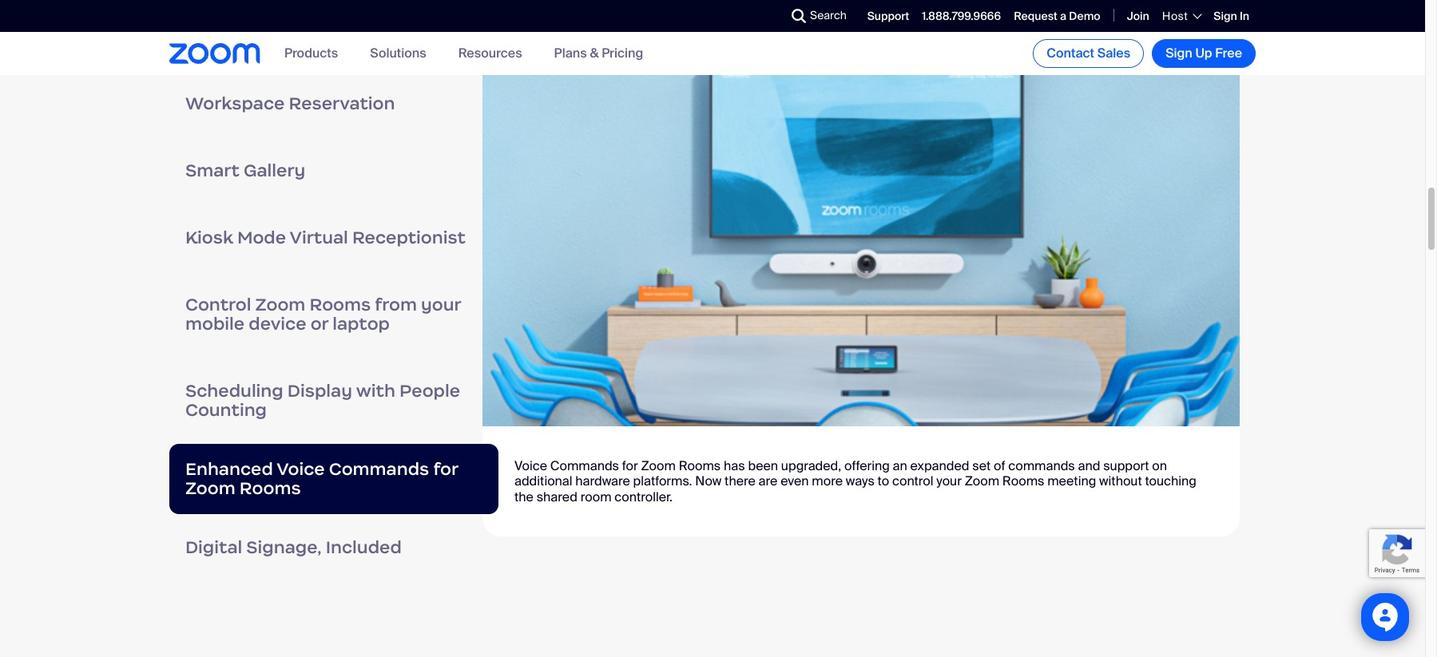 Task type: locate. For each thing, give the bounding box(es) containing it.
0 horizontal spatial voice
[[277, 459, 325, 480]]

sign left in
[[1214, 9, 1238, 23]]

rooms up signage,
[[240, 478, 301, 500]]

for
[[622, 458, 638, 475], [434, 459, 458, 480]]

rooms left "from"
[[310, 294, 371, 316]]

commands inside enhanced voice commands for zoom rooms
[[329, 459, 429, 480]]

1 horizontal spatial for
[[622, 458, 638, 475]]

rooms
[[310, 294, 371, 316], [679, 458, 721, 475], [1003, 473, 1045, 490], [240, 478, 301, 500]]

voice
[[515, 458, 547, 475], [277, 459, 325, 480]]

zoom left or
[[255, 294, 306, 316]]

set
[[973, 458, 991, 475]]

people
[[400, 381, 460, 402]]

blue computer room image
[[483, 48, 1240, 427]]

platforms.
[[634, 473, 693, 490]]

search image
[[792, 9, 807, 23]]

more
[[812, 473, 843, 490]]

mobile
[[185, 313, 245, 335]]

support link
[[868, 9, 910, 23]]

your left set
[[937, 473, 962, 490]]

sales
[[1098, 45, 1131, 62]]

plans
[[554, 45, 587, 62]]

intelligent director button
[[169, 3, 499, 70]]

mode
[[237, 227, 286, 249]]

virtual
[[290, 227, 348, 249]]

0 vertical spatial your
[[421, 294, 461, 316]]

intelligent director
[[185, 26, 352, 47]]

laptop
[[333, 313, 390, 335]]

commands down with
[[329, 459, 429, 480]]

join
[[1128, 9, 1150, 23]]

resources
[[459, 45, 522, 62]]

0 horizontal spatial commands
[[329, 459, 429, 480]]

sign
[[1214, 9, 1238, 23], [1166, 45, 1193, 62]]

0 horizontal spatial your
[[421, 294, 461, 316]]

sign for sign up free
[[1166, 45, 1193, 62]]

join link
[[1128, 9, 1150, 23]]

without
[[1100, 473, 1143, 490]]

for inside voice commands for zoom rooms has been upgraded, offering an expanded set of commands and support on additional hardware platforms. now there are even more ways to control your zoom rooms meeting without touching the shared room controller.
[[622, 458, 638, 475]]

digital
[[185, 537, 242, 559]]

resources button
[[459, 45, 522, 62]]

for inside enhanced voice commands for zoom rooms
[[434, 459, 458, 480]]

control
[[893, 473, 934, 490]]

None search field
[[734, 3, 796, 29]]

rooms inside enhanced voice commands for zoom rooms
[[240, 478, 301, 500]]

scheduling
[[185, 381, 284, 402]]

intelligent
[[185, 26, 276, 47]]

host
[[1163, 9, 1189, 23]]

your right "from"
[[421, 294, 461, 316]]

tab list
[[169, 3, 499, 582]]

and
[[1079, 458, 1101, 475]]

zoom up digital
[[185, 478, 236, 500]]

kiosk mode virtual receptionist
[[185, 227, 466, 249]]

1.888.799.9666 link
[[923, 9, 1002, 23]]

search image
[[792, 9, 807, 23]]

for up controller.
[[622, 458, 638, 475]]

demo
[[1070, 9, 1101, 23]]

rooms inside control zoom rooms from your mobile device or laptop
[[310, 294, 371, 316]]

upgraded,
[[782, 458, 842, 475]]

1 horizontal spatial commands
[[551, 458, 619, 475]]

1 vertical spatial your
[[937, 473, 962, 490]]

1 horizontal spatial sign
[[1214, 9, 1238, 23]]

for down "people" on the left of the page
[[434, 459, 458, 480]]

commands up room
[[551, 458, 619, 475]]

control zoom rooms from your mobile device or laptop button
[[169, 272, 499, 358]]

your inside control zoom rooms from your mobile device or laptop
[[421, 294, 461, 316]]

1 horizontal spatial your
[[937, 473, 962, 490]]

counting
[[185, 400, 267, 421]]

sign for sign in
[[1214, 9, 1238, 23]]

your inside voice commands for zoom rooms has been upgraded, offering an expanded set of commands and support on additional hardware platforms. now there are even more ways to control your zoom rooms meeting without touching the shared room controller.
[[937, 473, 962, 490]]

voice right enhanced
[[277, 459, 325, 480]]

1.888.799.9666
[[923, 9, 1002, 23]]

ways
[[846, 473, 875, 490]]

up
[[1196, 45, 1213, 62]]

digital signage, included button
[[169, 515, 499, 582]]

&
[[590, 45, 599, 62]]

meeting
[[1048, 473, 1097, 490]]

rooms left has
[[679, 458, 721, 475]]

controller.
[[615, 489, 673, 506]]

workspace reservation button
[[169, 70, 499, 138]]

sign left up
[[1166, 45, 1193, 62]]

commands
[[551, 458, 619, 475], [329, 459, 429, 480]]

1 vertical spatial sign
[[1166, 45, 1193, 62]]

voice up the
[[515, 458, 547, 475]]

rooms right set
[[1003, 473, 1045, 490]]

support
[[1104, 458, 1150, 475]]

free
[[1216, 45, 1243, 62]]

0 vertical spatial sign
[[1214, 9, 1238, 23]]

1 horizontal spatial voice
[[515, 458, 547, 475]]

contact sales
[[1047, 45, 1131, 62]]

gallery
[[244, 160, 306, 182]]

request
[[1014, 9, 1058, 23]]

0 horizontal spatial for
[[434, 459, 458, 480]]

your
[[421, 294, 461, 316], [937, 473, 962, 490]]

zoom left commands
[[965, 473, 1000, 490]]

hardware
[[576, 473, 631, 490]]

now
[[696, 473, 722, 490]]

zoom
[[255, 294, 306, 316], [641, 458, 676, 475], [965, 473, 1000, 490], [185, 478, 236, 500]]

pricing
[[602, 45, 644, 62]]

receptionist
[[352, 227, 466, 249]]

touching
[[1146, 473, 1197, 490]]

digital signage, included
[[185, 537, 402, 559]]

enhanced voice commands for zoom rooms button
[[169, 445, 499, 515]]

plans & pricing
[[554, 45, 644, 62]]

request a demo link
[[1014, 9, 1101, 23]]

0 horizontal spatial sign
[[1166, 45, 1193, 62]]



Task type: vqa. For each thing, say whether or not it's contained in the screenshot.
Enhanced Voice Commands for Zoom Rooms button
yes



Task type: describe. For each thing, give the bounding box(es) containing it.
to
[[878, 473, 890, 490]]

products
[[285, 45, 338, 62]]

included
[[326, 537, 402, 559]]

workspace
[[185, 93, 285, 114]]

smart gallery
[[185, 160, 306, 182]]

an
[[893, 458, 908, 475]]

contact sales link
[[1034, 39, 1145, 68]]

sign up free link
[[1153, 39, 1256, 68]]

room
[[581, 489, 612, 506]]

display
[[288, 381, 352, 402]]

the
[[515, 489, 534, 506]]

has
[[724, 458, 745, 475]]

with
[[356, 381, 396, 402]]

commands
[[1009, 458, 1076, 475]]

voice inside voice commands for zoom rooms has been upgraded, offering an expanded set of commands and support on additional hardware platforms. now there are even more ways to control your zoom rooms meeting without touching the shared room controller.
[[515, 458, 547, 475]]

a
[[1061, 9, 1067, 23]]

smart gallery button
[[169, 138, 499, 205]]

been
[[748, 458, 779, 475]]

of
[[994, 458, 1006, 475]]

products button
[[285, 45, 338, 62]]

in
[[1240, 9, 1250, 23]]

sign up free
[[1166, 45, 1243, 62]]

search
[[811, 8, 847, 22]]

commands inside voice commands for zoom rooms has been upgraded, offering an expanded set of commands and support on additional hardware platforms. now there are even more ways to control your zoom rooms meeting without touching the shared room controller.
[[551, 458, 619, 475]]

or
[[311, 313, 329, 335]]

enhanced voice commands for zoom rooms
[[185, 459, 458, 500]]

voice inside enhanced voice commands for zoom rooms
[[277, 459, 325, 480]]

director
[[280, 26, 352, 47]]

plans & pricing link
[[554, 45, 644, 62]]

solutions button
[[370, 45, 427, 62]]

device
[[249, 313, 307, 335]]

offering
[[845, 458, 890, 475]]

are
[[759, 473, 778, 490]]

scheduling display with people counting button
[[169, 358, 499, 445]]

expanded
[[911, 458, 970, 475]]

on
[[1153, 458, 1168, 475]]

zoom up controller.
[[641, 458, 676, 475]]

scheduling display with people counting
[[185, 381, 460, 421]]

host button
[[1163, 9, 1202, 23]]

support
[[868, 9, 910, 23]]

zoom inside enhanced voice commands for zoom rooms
[[185, 478, 236, 500]]

solutions
[[370, 45, 427, 62]]

additional
[[515, 473, 573, 490]]

smart
[[185, 160, 240, 182]]

enhanced voice commands for zoom rooms group
[[483, 48, 1240, 537]]

kiosk
[[185, 227, 233, 249]]

from
[[375, 294, 417, 316]]

voice commands for zoom rooms has been upgraded, offering an expanded set of commands and support on additional hardware platforms. now there are even more ways to control your zoom rooms meeting without touching the shared room controller.
[[515, 458, 1197, 506]]

sign in link
[[1214, 9, 1250, 23]]

even
[[781, 473, 809, 490]]

control
[[185, 294, 251, 316]]

signage,
[[246, 537, 322, 559]]

enhanced
[[185, 459, 273, 480]]

zoom logo image
[[169, 43, 261, 64]]

there
[[725, 473, 756, 490]]

workspace reservation
[[185, 93, 395, 114]]

shared
[[537, 489, 578, 506]]

zoom inside control zoom rooms from your mobile device or laptop
[[255, 294, 306, 316]]

sign in
[[1214, 9, 1250, 23]]

tab list containing intelligent director
[[169, 3, 499, 582]]

request a demo
[[1014, 9, 1101, 23]]

card label element
[[483, 48, 1240, 537]]

tabbed carousel element
[[169, 3, 1256, 582]]

reservation
[[289, 93, 395, 114]]

control zoom rooms from your mobile device or laptop
[[185, 294, 461, 335]]

contact
[[1047, 45, 1095, 62]]

kiosk mode virtual receptionist button
[[169, 205, 499, 272]]



